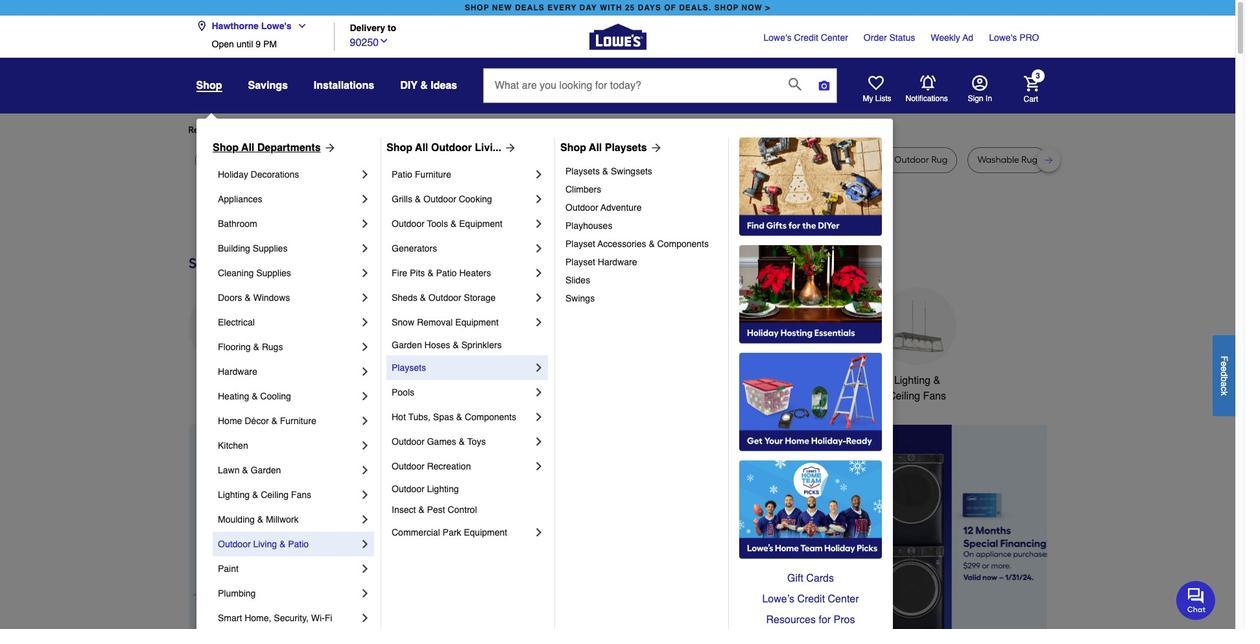 Task type: describe. For each thing, give the bounding box(es) containing it.
shop new deals every day with 25 days of deals. shop now >
[[465, 3, 771, 12]]

9 rug from the left
[[1022, 154, 1038, 165]]

90250
[[350, 37, 379, 48]]

resources
[[767, 614, 816, 626]]

open until 9 pm
[[212, 39, 277, 49]]

lowe's home improvement notification center image
[[920, 75, 936, 91]]

shop new deals every day with 25 days of deals. shop now > link
[[462, 0, 774, 16]]

indoor
[[866, 154, 893, 165]]

recreation
[[427, 461, 471, 472]]

building supplies
[[218, 243, 288, 254]]

equipment for removal
[[455, 317, 499, 328]]

chevron right image for patio furniture
[[533, 168, 546, 181]]

decorations for holiday
[[251, 169, 299, 180]]

chevron right image for playsets
[[533, 361, 546, 374]]

1 area from the left
[[332, 154, 351, 165]]

appliances button
[[188, 287, 266, 389]]

paint
[[218, 564, 239, 574]]

roth for rug
[[687, 154, 706, 165]]

1 vertical spatial arrow right image
[[1023, 538, 1036, 551]]

furniture
[[399, 154, 436, 165]]

arrow right image for shop all outdoor livi...
[[502, 141, 517, 154]]

chevron right image for hardware
[[359, 365, 372, 378]]

chevron right image for flooring & rugs
[[359, 341, 372, 354]]

fire pits & patio heaters
[[392, 268, 491, 278]]

sign in
[[968, 94, 993, 103]]

90250 button
[[350, 33, 389, 50]]

resources for pros link
[[740, 610, 882, 629]]

doors & windows
[[218, 293, 290, 303]]

status
[[890, 32, 916, 43]]

playset hardware link
[[566, 253, 720, 271]]

lawn & garden link
[[218, 458, 359, 483]]

snow removal equipment
[[392, 317, 499, 328]]

smart for smart home, security, wi-fi
[[218, 613, 242, 623]]

living
[[253, 539, 277, 550]]

chat invite button image
[[1177, 580, 1216, 620]]

removal
[[417, 317, 453, 328]]

doors
[[218, 293, 242, 303]]

1 horizontal spatial lighting
[[427, 484, 459, 494]]

pm
[[263, 39, 277, 49]]

allen for allen and roth area rug
[[515, 154, 536, 165]]

washable for washable rug
[[978, 154, 1020, 165]]

cleaning supplies link
[[218, 261, 359, 285]]

swings
[[566, 293, 595, 304]]

for for suggestions
[[408, 125, 420, 136]]

outdoor adventure link
[[566, 199, 720, 217]]

chevron right image for fire pits & patio heaters
[[533, 267, 546, 280]]

lists
[[876, 94, 892, 103]]

livi...
[[475, 142, 502, 154]]

roth for area
[[557, 154, 576, 165]]

chevron right image for building supplies
[[359, 242, 372, 255]]

chevron right image for outdoor games & toys
[[533, 435, 546, 448]]

lowe's credit center link
[[764, 31, 849, 44]]

pros
[[834, 614, 855, 626]]

playhouses
[[566, 221, 613, 231]]

credit for lowe's
[[794, 32, 819, 43]]

camera image
[[818, 79, 831, 92]]

2 e from the top
[[1220, 366, 1230, 371]]

diy
[[400, 80, 418, 91]]

chevron right image for hot tubs, spas & components
[[533, 411, 546, 424]]

shop for shop all playsets
[[561, 142, 587, 154]]

chevron right image for electrical
[[359, 316, 372, 329]]

home décor & furniture
[[218, 416, 316, 426]]

shop for shop all departments
[[213, 142, 239, 154]]

with
[[600, 3, 623, 12]]

7 rug from the left
[[820, 154, 836, 165]]

washable rug
[[978, 154, 1038, 165]]

c
[[1220, 386, 1230, 391]]

chevron right image for generators
[[533, 242, 546, 255]]

slides link
[[566, 271, 720, 289]]

shop 25 days of deals by category image
[[188, 252, 1047, 274]]

christmas
[[401, 375, 448, 387]]

sign
[[968, 94, 984, 103]]

wi-
[[311, 613, 325, 623]]

chevron right image for commercial park equipment
[[533, 526, 546, 539]]

lowe's home improvement account image
[[972, 75, 988, 91]]

bathroom link
[[218, 212, 359, 236]]

chevron right image for cleaning supplies
[[359, 267, 372, 280]]

bathroom button
[[682, 287, 759, 389]]

lowe's home improvement lists image
[[868, 75, 884, 91]]

& inside "link"
[[419, 505, 425, 515]]

arrow right image inside shop all departments link
[[321, 141, 336, 154]]

chevron down image
[[379, 35, 389, 46]]

electrical
[[218, 317, 255, 328]]

heaters
[[460, 268, 491, 278]]

heating & cooling link
[[218, 384, 359, 409]]

delivery
[[350, 23, 385, 33]]

2 area from the left
[[578, 154, 597, 165]]

pits
[[410, 268, 425, 278]]

outdoor games & toys link
[[392, 429, 533, 454]]

swings link
[[566, 289, 720, 308]]

christmas decorations
[[397, 375, 452, 402]]

playset hardware
[[566, 257, 637, 267]]

kitchen link
[[218, 433, 359, 458]]

washable for washable area rug
[[754, 154, 796, 165]]

notifications
[[906, 94, 948, 103]]

flooring
[[218, 342, 251, 352]]

smart home button
[[780, 287, 858, 389]]

insect
[[392, 505, 416, 515]]

playhouses link
[[566, 217, 720, 235]]

playsets for playsets
[[392, 363, 426, 373]]

fi
[[325, 613, 332, 623]]

hardware link
[[218, 359, 359, 384]]

5 rug from the left
[[600, 154, 616, 165]]

lighting & ceiling fans inside button
[[889, 375, 947, 402]]

allen and roth area rug
[[515, 154, 616, 165]]

3 rug from the left
[[286, 154, 302, 165]]

climbers
[[566, 184, 602, 195]]

appliances inside "button"
[[202, 375, 253, 387]]

0 vertical spatial patio
[[392, 169, 413, 180]]

open
[[212, 39, 234, 49]]

outdoor living & patio
[[218, 539, 309, 550]]

arrow left image
[[430, 538, 443, 551]]

outdoor recreation link
[[392, 454, 533, 479]]

savings
[[248, 80, 288, 91]]

sheds & outdoor storage link
[[392, 285, 533, 310]]

shop all outdoor livi...
[[387, 142, 502, 154]]

electrical link
[[218, 310, 359, 335]]

hot tubs, spas & components
[[392, 412, 517, 422]]

and for allen and roth rug
[[668, 154, 685, 165]]

home inside button
[[821, 375, 848, 387]]

heating & cooling
[[218, 391, 291, 402]]

supplies for cleaning supplies
[[256, 268, 291, 278]]

all for outdoor
[[415, 142, 428, 154]]

kitchen for kitchen
[[218, 441, 248, 451]]

chevron right image for doors & windows
[[359, 291, 372, 304]]

storage
[[464, 293, 496, 303]]

pools link
[[392, 380, 533, 405]]

recommended searches for you
[[188, 125, 322, 136]]

& inside button
[[420, 80, 428, 91]]

chevron right image for home décor & furniture
[[359, 415, 372, 428]]

outdoor for outdoor recreation
[[392, 461, 425, 472]]

chevron right image for outdoor tools & equipment
[[533, 217, 546, 230]]

cards
[[807, 573, 834, 585]]

chevron right image for grills & outdoor cooking
[[533, 193, 546, 206]]

& inside 'link'
[[415, 194, 421, 204]]

ceiling inside the lighting & ceiling fans link
[[261, 490, 289, 500]]

chevron right image for sheds & outdoor storage
[[533, 291, 546, 304]]

outdoor for outdoor tools & equipment
[[392, 219, 425, 229]]

allen for allen and roth rug
[[646, 154, 666, 165]]

2 shop from the left
[[715, 3, 739, 12]]

playset accessories & components
[[566, 239, 709, 249]]

free same-day delivery when you order 1 gallon or more of paint by 2 p m. image
[[0, 425, 434, 629]]

millwork
[[266, 514, 299, 525]]

chevron right image for pools
[[533, 386, 546, 399]]

1 vertical spatial garden
[[251, 465, 281, 476]]

playsets & swingsets link
[[566, 162, 720, 180]]

fans inside lighting & ceiling fans
[[923, 391, 947, 402]]

Search Query text field
[[484, 69, 779, 103]]

ad
[[963, 32, 974, 43]]



Task type: vqa. For each thing, say whether or not it's contained in the screenshot.
add corresponding to Stepper number input field with increment and decrement buttons Number Field associated with 2nd Add to Cart button from the bottom of the page
no



Task type: locate. For each thing, give the bounding box(es) containing it.
shop down more suggestions for you link
[[387, 142, 413, 154]]

décor
[[245, 416, 269, 426]]

chevron right image for holiday decorations
[[359, 168, 372, 181]]

1 shop from the left
[[465, 3, 490, 12]]

1 vertical spatial furniture
[[280, 416, 316, 426]]

1 vertical spatial bathroom
[[698, 375, 743, 387]]

equipment for park
[[464, 527, 507, 538]]

1 vertical spatial equipment
[[455, 317, 499, 328]]

smart inside "smart home, security, wi-fi" link
[[218, 613, 242, 623]]

chevron right image
[[533, 193, 546, 206], [359, 217, 372, 230], [359, 267, 372, 280], [533, 267, 546, 280], [359, 291, 372, 304], [533, 291, 546, 304], [533, 316, 546, 329], [359, 390, 372, 403], [533, 411, 546, 424], [533, 460, 546, 473], [359, 464, 372, 477], [359, 489, 372, 502], [359, 513, 372, 526], [359, 538, 372, 551], [359, 587, 372, 600]]

1 horizontal spatial allen
[[646, 154, 666, 165]]

chevron right image for snow removal equipment
[[533, 316, 546, 329]]

smart inside "smart home" button
[[790, 375, 818, 387]]

for left pros
[[819, 614, 831, 626]]

lowe's home improvement cart image
[[1024, 76, 1040, 91]]

savings button
[[248, 74, 288, 97]]

1 horizontal spatial patio
[[392, 169, 413, 180]]

tubs,
[[408, 412, 431, 422]]

components up toys at the bottom of page
[[465, 412, 517, 422]]

chevron right image
[[359, 168, 372, 181], [533, 168, 546, 181], [359, 193, 372, 206], [533, 217, 546, 230], [359, 242, 372, 255], [533, 242, 546, 255], [359, 316, 372, 329], [359, 341, 372, 354], [533, 361, 546, 374], [359, 365, 372, 378], [533, 386, 546, 399], [359, 415, 372, 428], [533, 435, 546, 448], [359, 439, 372, 452], [533, 526, 546, 539], [359, 562, 372, 575], [359, 612, 372, 625]]

0 vertical spatial furniture
[[415, 169, 451, 180]]

0 vertical spatial supplies
[[253, 243, 288, 254]]

lowe's down >
[[764, 32, 792, 43]]

1 vertical spatial playsets
[[566, 166, 600, 176]]

until
[[237, 39, 253, 49]]

1 horizontal spatial arrow right image
[[1023, 538, 1036, 551]]

playset for playset accessories & components
[[566, 239, 596, 249]]

kitchen inside button
[[486, 375, 521, 387]]

5x8
[[223, 154, 237, 165]]

1 horizontal spatial shop
[[387, 142, 413, 154]]

outdoor for outdoor games & toys
[[392, 437, 425, 447]]

1 horizontal spatial lowe's
[[764, 32, 792, 43]]

1 horizontal spatial all
[[415, 142, 428, 154]]

2 you from the left
[[422, 125, 437, 136]]

decorations for christmas
[[397, 391, 452, 402]]

2 horizontal spatial shop
[[561, 142, 587, 154]]

0 horizontal spatial kitchen
[[218, 441, 248, 451]]

arrow right image
[[321, 141, 336, 154], [1023, 538, 1036, 551]]

shop inside "shop all outdoor livi..." link
[[387, 142, 413, 154]]

center
[[821, 32, 849, 43], [828, 594, 859, 605]]

playsets up climbers
[[566, 166, 600, 176]]

find gifts for the diyer. image
[[740, 138, 882, 236]]

supplies for building supplies
[[253, 243, 288, 254]]

chevron right image for appliances
[[359, 193, 372, 206]]

1 horizontal spatial shop
[[715, 3, 739, 12]]

1 vertical spatial supplies
[[256, 268, 291, 278]]

lowe's left pro
[[989, 32, 1017, 43]]

2 rug from the left
[[267, 154, 283, 165]]

garden hoses & sprinklers link
[[392, 335, 546, 356]]

2 horizontal spatial lowe's
[[989, 32, 1017, 43]]

0 vertical spatial hardware
[[598, 257, 637, 267]]

1 washable from the left
[[754, 154, 796, 165]]

0 horizontal spatial and
[[538, 154, 555, 165]]

1 horizontal spatial for
[[408, 125, 420, 136]]

0 horizontal spatial lighting
[[218, 490, 250, 500]]

lighting & ceiling fans button
[[879, 287, 957, 404]]

all up furniture
[[415, 142, 428, 154]]

for up furniture
[[408, 125, 420, 136]]

2 horizontal spatial lighting
[[895, 375, 931, 387]]

2 horizontal spatial for
[[819, 614, 831, 626]]

3
[[1036, 72, 1041, 81]]

0 vertical spatial credit
[[794, 32, 819, 43]]

outdoor down moulding
[[218, 539, 251, 550]]

outdoor games & toys
[[392, 437, 486, 447]]

center for lowe's credit center
[[821, 32, 849, 43]]

suggestions
[[355, 125, 406, 136]]

arrow right image inside "shop all outdoor livi..." link
[[502, 141, 517, 154]]

shop inside shop all departments link
[[213, 142, 239, 154]]

1 horizontal spatial components
[[658, 239, 709, 249]]

patio down moulding & millwork link
[[288, 539, 309, 550]]

0 vertical spatial garden
[[392, 340, 422, 350]]

moulding & millwork link
[[218, 507, 359, 532]]

0 vertical spatial playsets
[[605, 142, 647, 154]]

credit inside lowe's credit center link
[[794, 32, 819, 43]]

0 horizontal spatial decorations
[[251, 169, 299, 180]]

generators link
[[392, 236, 533, 261]]

supplies
[[253, 243, 288, 254], [256, 268, 291, 278]]

center up pros
[[828, 594, 859, 605]]

1 vertical spatial components
[[465, 412, 517, 422]]

1 horizontal spatial washable
[[978, 154, 1020, 165]]

1 vertical spatial patio
[[436, 268, 457, 278]]

my lists link
[[863, 75, 892, 104]]

more
[[332, 125, 353, 136]]

cleaning supplies
[[218, 268, 291, 278]]

lowe's for lowe's pro
[[989, 32, 1017, 43]]

departments
[[257, 142, 321, 154]]

1 playset from the top
[[566, 239, 596, 249]]

shop inside shop all playsets link
[[561, 142, 587, 154]]

allen right desk
[[515, 154, 536, 165]]

equipment
[[459, 219, 503, 229], [455, 317, 499, 328], [464, 527, 507, 538]]

smart for smart home
[[790, 375, 818, 387]]

all down recommended searches for you
[[241, 142, 255, 154]]

outdoor for outdoor living & patio
[[218, 539, 251, 550]]

2 and from the left
[[668, 154, 685, 165]]

0 horizontal spatial home
[[218, 416, 242, 426]]

lowe's for lowe's credit center
[[764, 32, 792, 43]]

2 horizontal spatial patio
[[436, 268, 457, 278]]

kitchen for kitchen faucets
[[486, 375, 521, 387]]

0 vertical spatial decorations
[[251, 169, 299, 180]]

outdoor for outdoor adventure
[[566, 202, 599, 213]]

outdoor inside 'link'
[[424, 194, 456, 204]]

outdoor up 'snow removal equipment'
[[429, 293, 462, 303]]

1 vertical spatial hardware
[[218, 367, 257, 377]]

arrow right image inside shop all playsets link
[[647, 141, 663, 154]]

shop up allen and roth area rug
[[561, 142, 587, 154]]

1 horizontal spatial smart
[[790, 375, 818, 387]]

pro
[[1020, 32, 1040, 43]]

lighting & ceiling fans
[[889, 375, 947, 402], [218, 490, 311, 500]]

outdoor for outdoor lighting
[[392, 484, 425, 494]]

paint link
[[218, 557, 359, 581]]

b
[[1220, 376, 1230, 381]]

0 horizontal spatial components
[[465, 412, 517, 422]]

order status
[[864, 32, 916, 43]]

outdoor lighting link
[[392, 479, 546, 500]]

cooling
[[260, 391, 291, 402]]

3 all from the left
[[589, 142, 602, 154]]

2 playset from the top
[[566, 257, 596, 267]]

washable
[[754, 154, 796, 165], [978, 154, 1020, 165]]

3 area from the left
[[798, 154, 818, 165]]

searches
[[253, 125, 291, 136]]

playsets down recommended searches for you "heading"
[[605, 142, 647, 154]]

1 horizontal spatial playsets
[[566, 166, 600, 176]]

2 vertical spatial patio
[[288, 539, 309, 550]]

2 arrow right image from the left
[[647, 141, 663, 154]]

6 rug from the left
[[708, 154, 724, 165]]

1 e from the top
[[1220, 361, 1230, 366]]

0 horizontal spatial bathroom
[[218, 219, 257, 229]]

1 horizontal spatial you
[[422, 125, 437, 136]]

0 horizontal spatial lighting & ceiling fans
[[218, 490, 311, 500]]

roth up climbers
[[557, 154, 576, 165]]

0 horizontal spatial smart
[[218, 613, 242, 623]]

ceiling inside lighting & ceiling fans
[[889, 391, 921, 402]]

decorations inside button
[[397, 391, 452, 402]]

chevron right image for bathroom
[[359, 217, 372, 230]]

0 vertical spatial playset
[[566, 239, 596, 249]]

0 horizontal spatial lowe's
[[261, 21, 292, 31]]

1 vertical spatial lighting & ceiling fans
[[218, 490, 311, 500]]

commercial park equipment
[[392, 527, 507, 538]]

chevron right image for outdoor living & patio
[[359, 538, 372, 551]]

0 horizontal spatial fans
[[291, 490, 311, 500]]

0 horizontal spatial area
[[332, 154, 351, 165]]

0 vertical spatial home
[[821, 375, 848, 387]]

0 horizontal spatial roth
[[557, 154, 576, 165]]

recommended searches for you heading
[[188, 124, 1047, 137]]

chevron right image for outdoor recreation
[[533, 460, 546, 473]]

holiday hosting essentials. image
[[740, 245, 882, 344]]

equipment down cooking
[[459, 219, 503, 229]]

equipment inside commercial park equipment link
[[464, 527, 507, 538]]

patio for fire pits & patio heaters
[[436, 268, 457, 278]]

chevron right image for heating & cooling
[[359, 390, 372, 403]]

shop
[[196, 80, 222, 91]]

9
[[256, 39, 261, 49]]

2 horizontal spatial area
[[798, 154, 818, 165]]

lowe's home improvement logo image
[[589, 8, 647, 65]]

gift cards link
[[740, 568, 882, 589]]

games
[[427, 437, 456, 447]]

1 roth from the left
[[557, 154, 576, 165]]

playset inside "playset accessories & components" link
[[566, 239, 596, 249]]

weekly ad link
[[931, 31, 974, 44]]

garden
[[392, 340, 422, 350], [251, 465, 281, 476]]

roth
[[557, 154, 576, 165], [687, 154, 706, 165]]

outdoor down hot
[[392, 437, 425, 447]]

2 washable from the left
[[978, 154, 1020, 165]]

0 horizontal spatial shop
[[213, 142, 239, 154]]

search image
[[789, 78, 802, 91]]

0 horizontal spatial playsets
[[392, 363, 426, 373]]

outdoor up the outdoor lighting
[[392, 461, 425, 472]]

credit up search image on the right top of the page
[[794, 32, 819, 43]]

appliances up 'heating'
[[202, 375, 253, 387]]

chevron right image for moulding & millwork
[[359, 513, 372, 526]]

chevron right image for paint
[[359, 562, 372, 575]]

garden hoses & sprinklers
[[392, 340, 502, 350]]

0 vertical spatial fans
[[923, 391, 947, 402]]

1 horizontal spatial arrow right image
[[647, 141, 663, 154]]

hawthorne lowe's
[[212, 21, 292, 31]]

d
[[1220, 371, 1230, 376]]

kitchen up lawn
[[218, 441, 248, 451]]

2 horizontal spatial playsets
[[605, 142, 647, 154]]

0 vertical spatial bathroom
[[218, 219, 257, 229]]

lowe's
[[763, 594, 795, 605]]

2 allen from the left
[[646, 154, 666, 165]]

for up departments
[[293, 125, 305, 136]]

get your home holiday-ready. image
[[740, 353, 882, 452]]

0 vertical spatial equipment
[[459, 219, 503, 229]]

1 vertical spatial home
[[218, 416, 242, 426]]

0 horizontal spatial allen
[[515, 154, 536, 165]]

center for lowe's credit center
[[828, 594, 859, 605]]

equipment down "insect & pest control" "link" at the bottom left of the page
[[464, 527, 507, 538]]

home,
[[245, 613, 271, 623]]

25 days of deals. don't miss deals every day. same-day delivery on in-stock orders placed by 2 p m. image
[[188, 425, 398, 629]]

0 vertical spatial lighting & ceiling fans
[[889, 375, 947, 402]]

bathroom inside "button"
[[698, 375, 743, 387]]

0 horizontal spatial hardware
[[218, 367, 257, 377]]

kitchen left faucets
[[486, 375, 521, 387]]

deals
[[515, 3, 545, 12]]

outdoor adventure
[[566, 202, 642, 213]]

shop left new
[[465, 3, 490, 12]]

kitchen inside 'link'
[[218, 441, 248, 451]]

moulding
[[218, 514, 255, 525]]

e up d
[[1220, 361, 1230, 366]]

holiday
[[218, 169, 248, 180]]

supplies up windows
[[256, 268, 291, 278]]

sign in button
[[968, 75, 993, 104]]

2 vertical spatial playsets
[[392, 363, 426, 373]]

1 arrow right image from the left
[[502, 141, 517, 154]]

e
[[1220, 361, 1230, 366], [1220, 366, 1230, 371]]

0 horizontal spatial patio
[[288, 539, 309, 550]]

appliances down holiday
[[218, 194, 262, 204]]

shop for shop all outdoor livi...
[[387, 142, 413, 154]]

allen up swingsets at the top
[[646, 154, 666, 165]]

0 horizontal spatial all
[[241, 142, 255, 154]]

1 horizontal spatial decorations
[[397, 391, 452, 402]]

up to 30 percent off select major appliances. plus, save up to an extra $750 on major appliances. image
[[434, 425, 1063, 629]]

more suggestions for you
[[332, 125, 437, 136]]

faucets
[[524, 375, 560, 387]]

outdoor down grills
[[392, 219, 425, 229]]

1 horizontal spatial ceiling
[[889, 391, 921, 402]]

2 all from the left
[[415, 142, 428, 154]]

1 vertical spatial decorations
[[397, 391, 452, 402]]

a
[[1220, 381, 1230, 387]]

chevron right image for lawn & garden
[[359, 464, 372, 477]]

0 vertical spatial ceiling
[[889, 391, 921, 402]]

chevron right image for kitchen
[[359, 439, 372, 452]]

outdoor up insect
[[392, 484, 425, 494]]

2 shop from the left
[[387, 142, 413, 154]]

1 shop from the left
[[213, 142, 239, 154]]

arrow right image for shop all playsets
[[647, 141, 663, 154]]

location image
[[196, 21, 207, 31]]

1 horizontal spatial kitchen
[[486, 375, 521, 387]]

1 vertical spatial playset
[[566, 257, 596, 267]]

chevron down image
[[292, 21, 307, 31]]

2 roth from the left
[[687, 154, 706, 165]]

order
[[864, 32, 887, 43]]

1 horizontal spatial bathroom
[[698, 375, 743, 387]]

my lists
[[863, 94, 892, 103]]

1 horizontal spatial fans
[[923, 391, 947, 402]]

4 rug from the left
[[353, 154, 369, 165]]

1 horizontal spatial area
[[578, 154, 597, 165]]

0 vertical spatial kitchen
[[486, 375, 521, 387]]

for for searches
[[293, 125, 305, 136]]

equipment inside snow removal equipment link
[[455, 317, 499, 328]]

3 shop from the left
[[561, 142, 587, 154]]

e up the b
[[1220, 366, 1230, 371]]

outdoor tools & equipment link
[[392, 212, 533, 236]]

0 horizontal spatial washable
[[754, 154, 796, 165]]

playset for playset hardware
[[566, 257, 596, 267]]

all for playsets
[[589, 142, 602, 154]]

None search field
[[483, 68, 838, 115]]

moulding & millwork
[[218, 514, 299, 525]]

equipment inside outdoor tools & equipment link
[[459, 219, 503, 229]]

patio up sheds & outdoor storage
[[436, 268, 457, 278]]

outdoor up desk
[[431, 142, 472, 154]]

1 all from the left
[[241, 142, 255, 154]]

1 and from the left
[[538, 154, 555, 165]]

1 horizontal spatial home
[[821, 375, 848, 387]]

0 vertical spatial center
[[821, 32, 849, 43]]

1 horizontal spatial and
[[668, 154, 685, 165]]

supplies up cleaning supplies
[[253, 243, 288, 254]]

playset up "slides"
[[566, 257, 596, 267]]

lowe's up pm
[[261, 21, 292, 31]]

1 allen from the left
[[515, 154, 536, 165]]

garden down snow
[[392, 340, 422, 350]]

playset inside playset hardware link
[[566, 257, 596, 267]]

decorations down the rug rug
[[251, 169, 299, 180]]

installations button
[[314, 74, 374, 97]]

patio down furniture
[[392, 169, 413, 180]]

you for recommended searches for you
[[307, 125, 322, 136]]

lawn & garden
[[218, 465, 281, 476]]

hot tubs, spas & components link
[[392, 405, 533, 429]]

outdoor
[[431, 142, 472, 154], [424, 194, 456, 204], [566, 202, 599, 213], [392, 219, 425, 229], [429, 293, 462, 303], [392, 437, 425, 447], [392, 461, 425, 472], [392, 484, 425, 494], [218, 539, 251, 550]]

playsets up the christmas
[[392, 363, 426, 373]]

playset accessories & components link
[[566, 235, 720, 253]]

2 horizontal spatial all
[[589, 142, 602, 154]]

control
[[448, 505, 477, 515]]

arrow right image right desk
[[502, 141, 517, 154]]

resources for pros
[[767, 614, 855, 626]]

0 horizontal spatial arrow right image
[[502, 141, 517, 154]]

shop all playsets
[[561, 142, 647, 154]]

lowe's inside button
[[261, 21, 292, 31]]

doors & windows link
[[218, 285, 359, 310]]

1 vertical spatial credit
[[798, 594, 825, 605]]

furniture up 'kitchen' 'link'
[[280, 416, 316, 426]]

credit for lowe's
[[798, 594, 825, 605]]

playsets for playsets & swingsets
[[566, 166, 600, 176]]

center left order on the right top
[[821, 32, 849, 43]]

patio for outdoor living & patio
[[288, 539, 309, 550]]

you for more suggestions for you
[[422, 125, 437, 136]]

hoses
[[425, 340, 450, 350]]

shop up 5x8
[[213, 142, 239, 154]]

you left 'more'
[[307, 125, 322, 136]]

lowe's home team holiday picks. image
[[740, 461, 882, 559]]

1 vertical spatial appliances
[[202, 375, 253, 387]]

smart home, security, wi-fi link
[[218, 606, 359, 629]]

credit inside lowe's credit center link
[[798, 594, 825, 605]]

1 you from the left
[[307, 125, 322, 136]]

accessories
[[598, 239, 647, 249]]

8 rug from the left
[[932, 154, 948, 165]]

credit up resources for pros link
[[798, 594, 825, 605]]

outdoor down climbers
[[566, 202, 599, 213]]

lighting inside lighting & ceiling fans
[[895, 375, 931, 387]]

ideas
[[431, 80, 457, 91]]

playset down playhouses
[[566, 239, 596, 249]]

1 horizontal spatial hardware
[[598, 257, 637, 267]]

chevron right image for smart home, security, wi-fi
[[359, 612, 372, 625]]

0 horizontal spatial you
[[307, 125, 322, 136]]

0 vertical spatial arrow right image
[[321, 141, 336, 154]]

slides
[[566, 275, 590, 285]]

decorations down the christmas
[[397, 391, 452, 402]]

0 horizontal spatial ceiling
[[261, 490, 289, 500]]

arrow right image up playsets & swingsets link
[[647, 141, 663, 154]]

furniture down furniture
[[415, 169, 451, 180]]

fans
[[923, 391, 947, 402], [291, 490, 311, 500]]

& inside lighting & ceiling fans
[[934, 375, 941, 387]]

and for allen and roth area rug
[[538, 154, 555, 165]]

all for departments
[[241, 142, 255, 154]]

plumbing
[[218, 588, 256, 599]]

1 vertical spatial fans
[[291, 490, 311, 500]]

0 horizontal spatial garden
[[251, 465, 281, 476]]

installations
[[314, 80, 374, 91]]

lowe's credit center
[[763, 594, 859, 605]]

lowe's wishes you and your family a happy hanukkah. image
[[188, 207, 1047, 239]]

lowe's
[[261, 21, 292, 31], [764, 32, 792, 43], [989, 32, 1017, 43]]

roth up climbers link
[[687, 154, 706, 165]]

arrow right image
[[502, 141, 517, 154], [647, 141, 663, 154]]

1 rug from the left
[[205, 154, 221, 165]]

chevron right image for plumbing
[[359, 587, 372, 600]]

building supplies link
[[218, 236, 359, 261]]

chevron right image for lighting & ceiling fans
[[359, 489, 372, 502]]

playsets
[[605, 142, 647, 154], [566, 166, 600, 176], [392, 363, 426, 373]]

0 vertical spatial appliances
[[218, 194, 262, 204]]

0 horizontal spatial furniture
[[280, 416, 316, 426]]

0 horizontal spatial for
[[293, 125, 305, 136]]

1 vertical spatial ceiling
[[261, 490, 289, 500]]

grills & outdoor cooking
[[392, 194, 492, 204]]

christmas decorations button
[[386, 287, 464, 404]]

garden up the lighting & ceiling fans link at the left
[[251, 465, 281, 476]]

1 vertical spatial kitchen
[[218, 441, 248, 451]]

components down playhouses link
[[658, 239, 709, 249]]

outdoor up tools
[[424, 194, 456, 204]]

1 horizontal spatial furniture
[[415, 169, 451, 180]]

days
[[638, 3, 662, 12]]

tools
[[427, 219, 448, 229]]

deals.
[[679, 3, 712, 12]]

1 horizontal spatial garden
[[392, 340, 422, 350]]

all up playsets & swingsets
[[589, 142, 602, 154]]

shop left now
[[715, 3, 739, 12]]

you up shop all outdoor livi... at top
[[422, 125, 437, 136]]

hardware down accessories in the top of the page
[[598, 257, 637, 267]]

0 vertical spatial components
[[658, 239, 709, 249]]

cart
[[1024, 94, 1039, 103]]

2 vertical spatial equipment
[[464, 527, 507, 538]]

hardware down flooring
[[218, 367, 257, 377]]

equipment up sprinklers
[[455, 317, 499, 328]]



